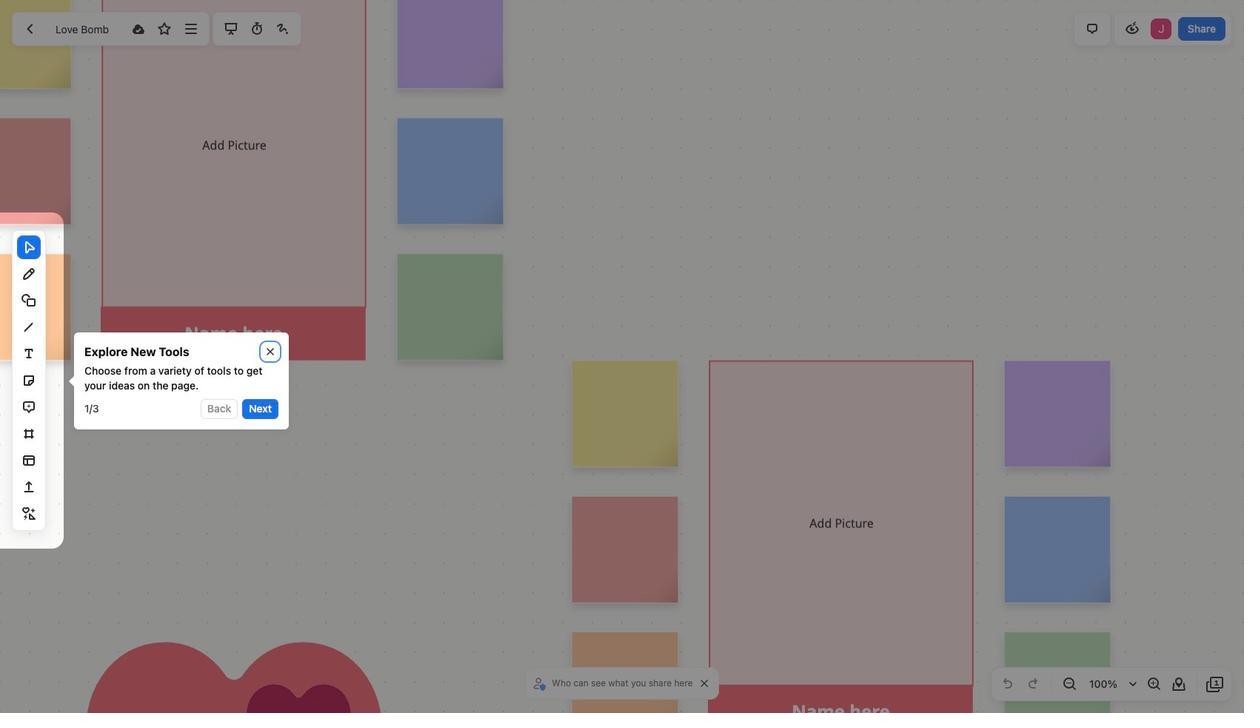 Task type: describe. For each thing, give the bounding box(es) containing it.
choose from a variety of tools to get your ideas on the page. element
[[84, 364, 279, 393]]

timer image
[[248, 20, 266, 38]]

comment panel image
[[1084, 20, 1102, 38]]

dashboard image
[[21, 20, 39, 38]]

close image
[[702, 680, 709, 688]]

zoom in image
[[1146, 676, 1163, 694]]

explore new tools element
[[84, 343, 189, 361]]

pages image
[[1207, 676, 1225, 694]]



Task type: locate. For each thing, give the bounding box(es) containing it.
list item
[[1150, 17, 1174, 41]]

close image
[[267, 348, 274, 356]]

laser image
[[274, 20, 292, 38]]

tooltip
[[64, 333, 289, 429]]

star this whiteboard image
[[156, 20, 174, 38]]

presentation image
[[222, 20, 240, 38]]

zoom out image
[[1061, 676, 1079, 694]]

Document name text field
[[45, 17, 124, 41]]

more options image
[[182, 20, 200, 38]]

list
[[1150, 17, 1174, 41]]



Task type: vqa. For each thing, say whether or not it's contained in the screenshot.
Zoom In image
yes



